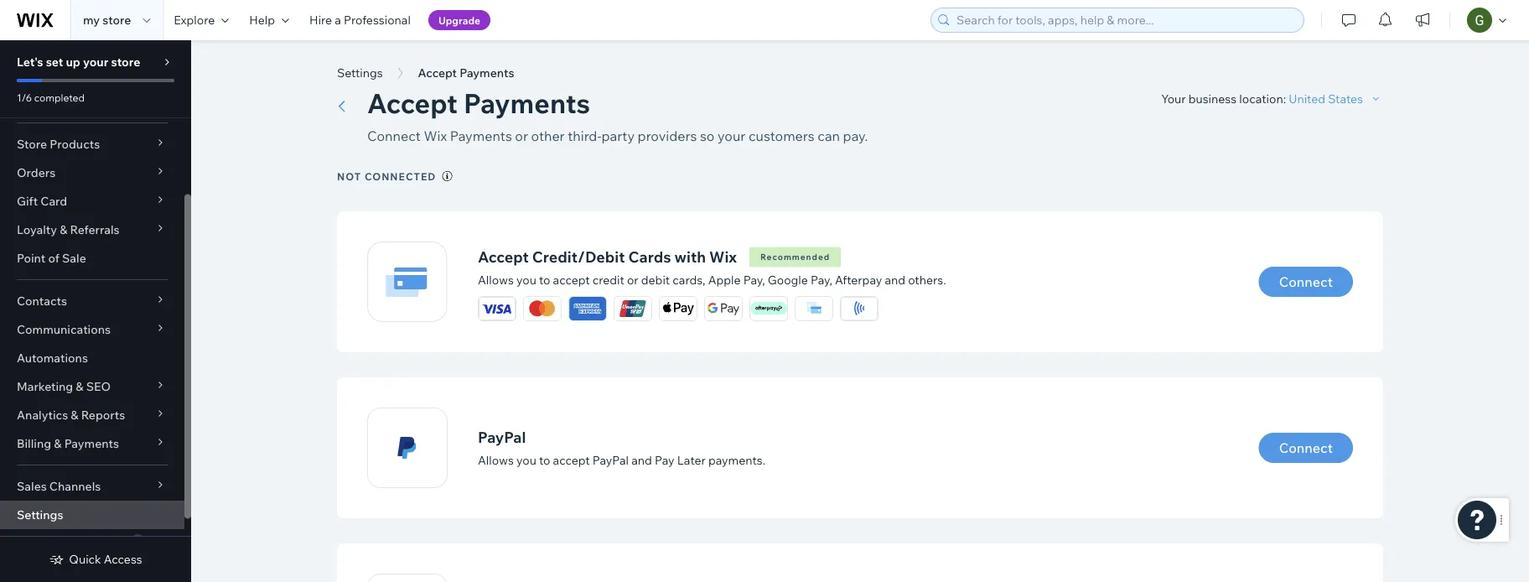 Task type: locate. For each thing, give the bounding box(es) containing it.
other
[[531, 127, 565, 144]]

accept for accept payments connect wix payments or other third-party providers so your customers can pay.
[[367, 86, 458, 120]]

1 vertical spatial wix
[[710, 247, 737, 266]]

and left the others.
[[885, 272, 906, 287]]

upgrade
[[439, 14, 481, 26]]

1 horizontal spatial paypal
[[593, 453, 629, 467]]

paypal
[[478, 428, 526, 446], [593, 453, 629, 467]]

products
[[50, 137, 100, 151]]

set
[[46, 55, 63, 69]]

0 horizontal spatial ,
[[763, 272, 765, 287]]

gift card
[[17, 194, 67, 208]]

0 horizontal spatial and
[[632, 453, 652, 467]]

help
[[249, 13, 275, 27]]

states
[[1329, 91, 1364, 106]]

point
[[17, 251, 46, 265]]

my store
[[83, 13, 131, 27]]

0 horizontal spatial settings
[[17, 507, 63, 522]]

your inside sidebar element
[[83, 55, 108, 69]]

wix point of sale image
[[803, 297, 826, 320]]

accept credit/debit cards with wix
[[478, 247, 737, 266]]

you
[[517, 272, 537, 287], [517, 453, 537, 467]]

1 horizontal spatial your
[[718, 127, 746, 144]]

quick access
[[69, 552, 142, 567]]

0 vertical spatial connect
[[367, 127, 421, 144]]

1 allows from the top
[[478, 272, 514, 287]]

store down my store in the top of the page
[[111, 55, 140, 69]]

sidebar element
[[0, 30, 191, 582]]

payments down accept payments button
[[450, 127, 512, 144]]

0 vertical spatial you
[[517, 272, 537, 287]]

& left reports
[[71, 408, 78, 422]]

accept up visa image
[[478, 247, 529, 266]]

& right billing
[[54, 436, 62, 451]]

1 vertical spatial store
[[111, 55, 140, 69]]

orders
[[17, 165, 56, 180]]

store
[[102, 13, 131, 27], [111, 55, 140, 69]]

upgrade button
[[428, 10, 491, 30]]

or
[[515, 127, 528, 144], [627, 272, 639, 287]]

my
[[83, 13, 100, 27]]

1/6
[[17, 91, 32, 104]]

payments inside 'dropdown button'
[[64, 436, 119, 451]]

accept
[[553, 272, 590, 287], [553, 453, 590, 467]]

wix
[[424, 127, 447, 144], [710, 247, 737, 266]]

settings inside sidebar element
[[17, 507, 63, 522]]

channels
[[49, 479, 101, 494]]

2 you from the top
[[517, 453, 537, 467]]

1 vertical spatial allows
[[478, 453, 514, 467]]

quick access button
[[49, 552, 142, 567]]

professional
[[344, 13, 411, 27]]

card
[[41, 194, 67, 208]]

,
[[763, 272, 765, 287], [830, 272, 833, 287]]

& inside dropdown button
[[71, 408, 78, 422]]

accept inside button
[[418, 65, 457, 80]]

0 horizontal spatial paypal
[[478, 428, 526, 446]]

your right so
[[718, 127, 746, 144]]

connect button
[[1259, 267, 1354, 297], [1259, 433, 1354, 463]]

your inside accept payments connect wix payments or other third-party providers so your customers can pay.
[[718, 127, 746, 144]]

your right up
[[83, 55, 108, 69]]

settings inside button
[[337, 65, 383, 80]]

0 vertical spatial settings
[[337, 65, 383, 80]]

1 horizontal spatial settings
[[337, 65, 383, 80]]

billing & payments button
[[0, 429, 185, 458]]

0 horizontal spatial your
[[83, 55, 108, 69]]

payments inside button
[[460, 65, 515, 80]]

allows you to accept credit or debit cards, apple pay , google pay , afterpay and others.
[[478, 272, 946, 287]]

1 to from the top
[[539, 272, 551, 287]]

1 horizontal spatial and
[[885, 272, 906, 287]]

or for payments
[[515, 127, 528, 144]]

or left debit
[[627, 272, 639, 287]]

settings for settings button on the top left
[[337, 65, 383, 80]]

united states
[[1289, 91, 1364, 106]]

1 connect button from the top
[[1259, 267, 1354, 297]]

1 vertical spatial connect button
[[1259, 433, 1354, 463]]

you inside paypal allows you to accept paypal and pay later payments.
[[517, 453, 537, 467]]

1 vertical spatial and
[[632, 453, 652, 467]]

0 horizontal spatial wix
[[424, 127, 447, 144]]

& inside popup button
[[76, 379, 83, 394]]

explore
[[174, 13, 215, 27]]

accept payments
[[418, 65, 515, 80]]

store right my
[[102, 13, 131, 27]]

1 vertical spatial connect
[[1280, 273, 1334, 290]]

1 vertical spatial to
[[539, 453, 551, 467]]

0 vertical spatial your
[[83, 55, 108, 69]]

your
[[83, 55, 108, 69], [718, 127, 746, 144]]

0 horizontal spatial or
[[515, 127, 528, 144]]

accept inside accept payments connect wix payments or other third-party providers so your customers can pay.
[[367, 86, 458, 120]]

2 vertical spatial accept
[[478, 247, 529, 266]]

2 allows from the top
[[478, 453, 514, 467]]

billing
[[17, 436, 51, 451]]

let's
[[17, 55, 43, 69]]

pay
[[744, 272, 763, 287], [811, 272, 830, 287], [655, 453, 675, 467]]

1 vertical spatial your
[[718, 127, 746, 144]]

business
[[1189, 91, 1237, 106]]

contacts button
[[0, 287, 185, 315]]

marketing & seo
[[17, 379, 111, 394]]

connect for allows you to accept credit or debit cards,
[[1280, 273, 1334, 290]]

1 horizontal spatial or
[[627, 272, 639, 287]]

settings for settings link
[[17, 507, 63, 522]]

2 , from the left
[[830, 272, 833, 287]]

& left seo
[[76, 379, 83, 394]]

2 vertical spatial connect
[[1280, 439, 1334, 456]]

pay left later
[[655, 453, 675, 467]]

your business location:
[[1162, 91, 1289, 106]]

location:
[[1240, 91, 1287, 106]]

2 to from the top
[[539, 453, 551, 467]]

0 vertical spatial to
[[539, 272, 551, 287]]

2 accept from the top
[[553, 453, 590, 467]]

& inside 'dropdown button'
[[54, 436, 62, 451]]

settings link
[[0, 501, 185, 529]]

& inside "popup button"
[[60, 222, 67, 237]]

and inside paypal allows you to accept paypal and pay later payments.
[[632, 453, 652, 467]]

afterpay
[[835, 272, 883, 287]]

0 vertical spatial allows
[[478, 272, 514, 287]]

0 horizontal spatial pay
[[655, 453, 675, 467]]

1/6 completed
[[17, 91, 85, 104]]

reports
[[81, 408, 125, 422]]

0 vertical spatial or
[[515, 127, 528, 144]]

cards,
[[673, 272, 706, 287]]

and left later
[[632, 453, 652, 467]]

accept down upgrade on the left
[[418, 65, 457, 80]]

1 vertical spatial accept
[[367, 86, 458, 120]]

hire a professional
[[310, 13, 411, 27]]

point of sale
[[17, 251, 86, 265]]

settings
[[337, 65, 383, 80], [17, 507, 63, 522]]

1 vertical spatial or
[[627, 272, 639, 287]]

wix up apple
[[710, 247, 737, 266]]

wix up connected
[[424, 127, 447, 144]]

allows
[[478, 272, 514, 287], [478, 453, 514, 467]]

pay up wix point of sale image
[[811, 272, 830, 287]]

, left google
[[763, 272, 765, 287]]

accept
[[418, 65, 457, 80], [367, 86, 458, 120], [478, 247, 529, 266]]

&
[[60, 222, 67, 237], [76, 379, 83, 394], [71, 408, 78, 422], [54, 436, 62, 451]]

gift card button
[[0, 187, 185, 216]]

0 vertical spatial wix
[[424, 127, 447, 144]]

1 vertical spatial accept
[[553, 453, 590, 467]]

marketing & seo button
[[0, 372, 185, 401]]

chinaunionpay image
[[615, 297, 652, 320]]

accept down settings button on the top left
[[367, 86, 458, 120]]

payments down analytics & reports dropdown button
[[64, 436, 119, 451]]

2 connect button from the top
[[1259, 433, 1354, 463]]

of
[[48, 251, 59, 265]]

or inside accept payments connect wix payments or other third-party providers so your customers can pay.
[[515, 127, 528, 144]]

0 vertical spatial accept
[[553, 272, 590, 287]]

recommended
[[761, 251, 831, 262]]

cards
[[629, 247, 671, 266]]

store
[[17, 137, 47, 151]]

1 horizontal spatial pay
[[744, 272, 763, 287]]

payments down upgrade button
[[460, 65, 515, 80]]

tap to pay on mobile image
[[841, 297, 878, 320]]

& right loyalty
[[60, 222, 67, 237]]

settings button
[[329, 60, 391, 86]]

accept for accept credit/debit cards with wix
[[478, 247, 529, 266]]

sales channels button
[[0, 472, 185, 501]]

0 vertical spatial accept
[[418, 65, 457, 80]]

0 vertical spatial and
[[885, 272, 906, 287]]

accept inside paypal allows you to accept paypal and pay later payments.
[[553, 453, 590, 467]]

1 horizontal spatial ,
[[830, 272, 833, 287]]

or left other
[[515, 127, 528, 144]]

sales channels
[[17, 479, 101, 494]]

your
[[1162, 91, 1186, 106]]

1 vertical spatial you
[[517, 453, 537, 467]]

settings down hire a professional link
[[337, 65, 383, 80]]

1 vertical spatial settings
[[17, 507, 63, 522]]

orders button
[[0, 159, 185, 187]]

connected
[[365, 170, 436, 182]]

1 vertical spatial paypal
[[593, 453, 629, 467]]

1 horizontal spatial wix
[[710, 247, 737, 266]]

pay right apple
[[744, 272, 763, 287]]

connect button for allows you to accept credit or debit cards,
[[1259, 267, 1354, 297]]

0 vertical spatial connect button
[[1259, 267, 1354, 297]]

Search for tools, apps, help & more... field
[[952, 8, 1299, 32]]

, left afterpay in the top right of the page
[[830, 272, 833, 287]]

& for billing
[[54, 436, 62, 451]]

and
[[885, 272, 906, 287], [632, 453, 652, 467]]

settings down sales
[[17, 507, 63, 522]]



Task type: describe. For each thing, give the bounding box(es) containing it.
store products button
[[0, 130, 185, 159]]

0 vertical spatial paypal
[[478, 428, 526, 446]]

debit
[[641, 272, 670, 287]]

united
[[1289, 91, 1326, 106]]

sales
[[17, 479, 47, 494]]

hire a professional link
[[299, 0, 421, 40]]

others.
[[908, 272, 946, 287]]

& for analytics
[[71, 408, 78, 422]]

analytics & reports button
[[0, 401, 185, 429]]

store inside sidebar element
[[111, 55, 140, 69]]

google
[[768, 272, 808, 287]]

with
[[675, 247, 706, 266]]

loyalty & referrals
[[17, 222, 120, 237]]

visa image
[[479, 297, 516, 320]]

& for loyalty
[[60, 222, 67, 237]]

connect for allows you to accept paypal and pay later payments.
[[1280, 439, 1334, 456]]

customers
[[749, 127, 815, 144]]

accept payments connect wix payments or other third-party providers so your customers can pay.
[[367, 86, 868, 144]]

1 , from the left
[[763, 272, 765, 287]]

a
[[335, 13, 341, 27]]

google pay image
[[705, 297, 742, 320]]

analytics
[[17, 408, 68, 422]]

connect inside accept payments connect wix payments or other third-party providers so your customers can pay.
[[367, 127, 421, 144]]

united states button
[[1289, 91, 1384, 106]]

2 horizontal spatial pay
[[811, 272, 830, 287]]

later
[[677, 453, 706, 467]]

so
[[700, 127, 715, 144]]

contacts
[[17, 294, 67, 308]]

pay inside paypal allows you to accept paypal and pay later payments.
[[655, 453, 675, 467]]

loyalty
[[17, 222, 57, 237]]

can
[[818, 127, 840, 144]]

0 vertical spatial store
[[102, 13, 131, 27]]

not
[[337, 170, 362, 182]]

wix inside accept payments connect wix payments or other third-party providers so your customers can pay.
[[424, 127, 447, 144]]

quick
[[69, 552, 101, 567]]

or for you
[[627, 272, 639, 287]]

referrals
[[70, 222, 120, 237]]

hire
[[310, 13, 332, 27]]

help button
[[239, 0, 299, 40]]

third-
[[568, 127, 602, 144]]

& for marketing
[[76, 379, 83, 394]]

completed
[[34, 91, 85, 104]]

accept for accept payments
[[418, 65, 457, 80]]

point of sale link
[[0, 244, 185, 273]]

analytics & reports
[[17, 408, 125, 422]]

up
[[66, 55, 80, 69]]

connect button for allows you to accept paypal and pay later payments.
[[1259, 433, 1354, 463]]

credit
[[593, 272, 625, 287]]

mastercard image
[[524, 297, 561, 320]]

let's set up your store
[[17, 55, 140, 69]]

accept payments button
[[410, 60, 523, 86]]

payments.
[[709, 453, 766, 467]]

credit/debit
[[532, 247, 625, 266]]

automations link
[[0, 344, 185, 372]]

payments up other
[[464, 86, 591, 120]]

automations
[[17, 351, 88, 365]]

seo
[[86, 379, 111, 394]]

to inside paypal allows you to accept paypal and pay later payments.
[[539, 453, 551, 467]]

marketing
[[17, 379, 73, 394]]

party
[[602, 127, 635, 144]]

providers
[[638, 127, 697, 144]]

apple
[[708, 272, 741, 287]]

afterpay image
[[751, 302, 788, 315]]

loyalty & referrals button
[[0, 216, 185, 244]]

gift
[[17, 194, 38, 208]]

billing & payments
[[17, 436, 119, 451]]

communications button
[[0, 315, 185, 344]]

pay.
[[843, 127, 868, 144]]

access
[[104, 552, 142, 567]]

paypal allows you to accept paypal and pay later payments.
[[478, 428, 766, 467]]

store products
[[17, 137, 100, 151]]

not connected
[[337, 170, 436, 182]]

apple pay image
[[660, 297, 697, 320]]

communications
[[17, 322, 111, 337]]

1 you from the top
[[517, 272, 537, 287]]

allows inside paypal allows you to accept paypal and pay later payments.
[[478, 453, 514, 467]]

1 accept from the top
[[553, 272, 590, 287]]

sale
[[62, 251, 86, 265]]

amex image
[[569, 297, 606, 320]]



